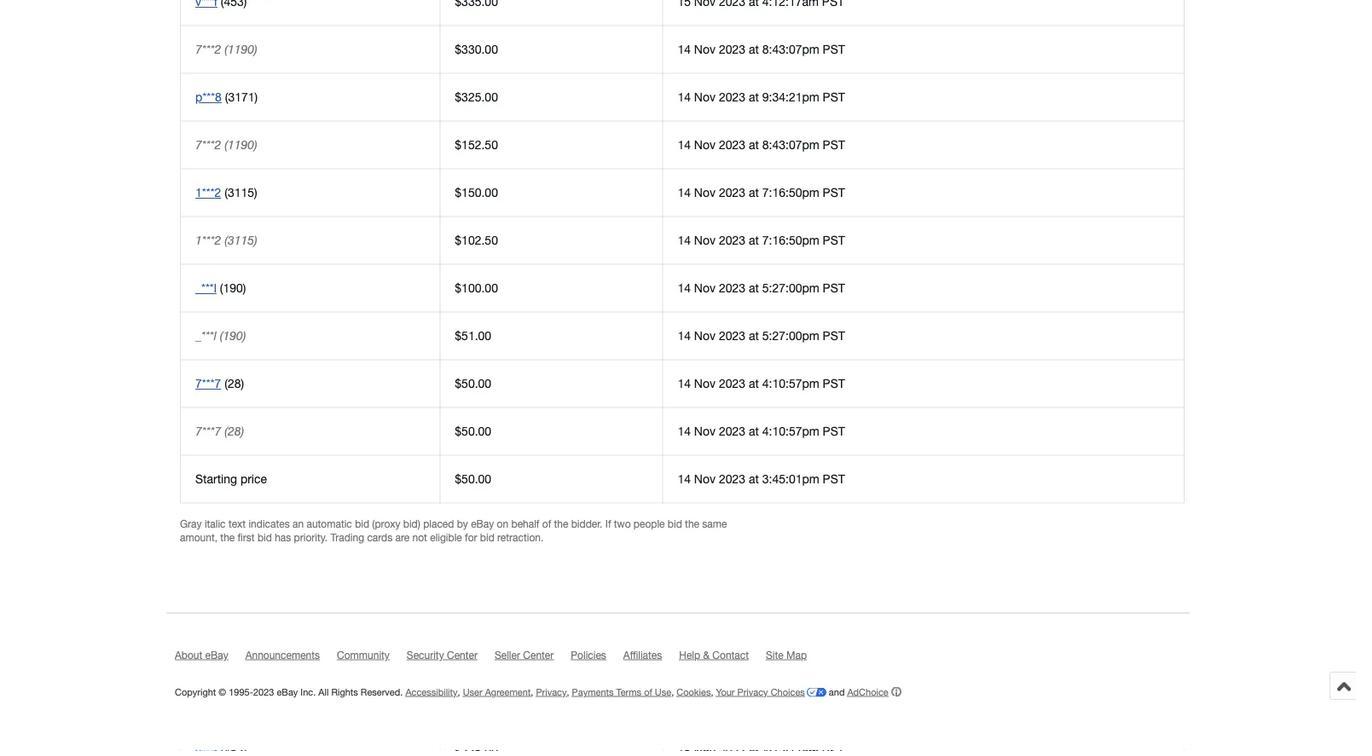 Task type: describe. For each thing, give the bounding box(es) containing it.
agreement
[[485, 687, 531, 698]]

seller
[[495, 649, 520, 661]]

security
[[407, 649, 444, 661]]

placed
[[423, 518, 454, 530]]

affiliates link
[[624, 649, 679, 669]]

9 pst from the top
[[823, 424, 845, 439]]

on
[[497, 518, 509, 530]]

p***8 (3171)
[[195, 90, 258, 104]]

p***8
[[195, 90, 222, 104]]

about
[[175, 649, 202, 661]]

14 nov 2023 at 5:27:00pm pst for $51.00
[[678, 329, 845, 343]]

seller center link
[[495, 649, 571, 669]]

user
[[463, 687, 483, 698]]

7:16:50pm for $102.50
[[763, 233, 820, 247]]

4 nov from the top
[[694, 186, 716, 200]]

bid down the indicates at the left
[[258, 532, 272, 544]]

community link
[[337, 649, 407, 669]]

reserved.
[[361, 687, 403, 698]]

same
[[702, 518, 727, 530]]

cards
[[367, 532, 393, 544]]

1995-
[[229, 687, 253, 698]]

5:27:00pm for $100.00
[[763, 281, 820, 295]]

$325.00
[[455, 90, 498, 104]]

0 horizontal spatial ebay
[[205, 649, 228, 661]]

_***l link
[[195, 281, 217, 295]]

1***2 (3115) for $102.50
[[195, 233, 257, 247]]

7***2 (1190) for $152.50
[[195, 138, 257, 152]]

$152.50
[[455, 138, 498, 152]]

6 pst from the top
[[823, 281, 845, 295]]

by
[[457, 518, 468, 530]]

all
[[319, 687, 329, 698]]

8 at from the top
[[749, 377, 759, 391]]

2 vertical spatial ebay
[[277, 687, 298, 698]]

inc.
[[301, 687, 316, 698]]

site map link
[[766, 649, 824, 669]]

1***2 (3115) for $150.00
[[195, 186, 257, 200]]

copyright © 1995-2023 ebay inc. all rights reserved. accessibility , user agreement , privacy , payments terms of use , cookies , your privacy choices
[[175, 687, 805, 698]]

cookies
[[677, 687, 711, 698]]

7***2 for $152.50
[[195, 138, 221, 152]]

3:45:01pm
[[763, 472, 820, 486]]

seller center
[[495, 649, 554, 661]]

7***7 link
[[195, 377, 221, 391]]

14 nov 2023 at 9:34:21pm pst
[[678, 90, 845, 104]]

policies
[[571, 649, 606, 661]]

_***l for $51.00
[[195, 329, 217, 343]]

eligible
[[430, 532, 462, 544]]

5 14 from the top
[[678, 233, 691, 247]]

8:43:07pm for $330.00
[[763, 42, 820, 56]]

bid right for
[[480, 532, 495, 544]]

7***2 for $330.00
[[195, 42, 221, 56]]

2 4:10:57pm from the top
[[763, 424, 820, 439]]

$102.50
[[455, 233, 498, 247]]

choices
[[771, 687, 805, 698]]

2 nov from the top
[[694, 90, 716, 104]]

5 nov from the top
[[694, 233, 716, 247]]

1 14 nov 2023 at 4:10:57pm pst from the top
[[678, 377, 845, 391]]

3 $50.00 from the top
[[455, 472, 492, 486]]

$150.00
[[455, 186, 498, 200]]

security center link
[[407, 649, 495, 669]]

5 , from the left
[[711, 687, 714, 698]]

©
[[219, 687, 226, 698]]

3 14 from the top
[[678, 138, 691, 152]]

$330.00
[[455, 42, 498, 56]]

not
[[413, 532, 427, 544]]

starting price
[[195, 472, 267, 486]]

1***2 link
[[195, 186, 221, 200]]

9 at from the top
[[749, 424, 759, 439]]

are
[[395, 532, 410, 544]]

privacy link
[[536, 687, 567, 698]]

2 pst from the top
[[823, 90, 845, 104]]

retraction.
[[497, 532, 544, 544]]

about ebay
[[175, 649, 228, 661]]

behalf
[[511, 518, 540, 530]]

14 nov 2023 at 8:43:07pm pst for $152.50
[[678, 138, 845, 152]]

7 at from the top
[[749, 329, 759, 343]]

14 nov 2023 at 3:45:01pm pst
[[678, 472, 845, 486]]

0 horizontal spatial the
[[220, 532, 235, 544]]

gray italic text indicates an automatic bid (proxy bid) placed by ebay on behalf of the bidder. if two people bid the same amount, the first bid has priority. trading cards are not eligible for bid retraction.
[[180, 518, 727, 544]]

accessibility link
[[406, 687, 458, 698]]

bid)
[[403, 518, 420, 530]]

1 horizontal spatial the
[[554, 518, 569, 530]]

1 nov from the top
[[694, 42, 716, 56]]

two
[[614, 518, 631, 530]]

10 at from the top
[[749, 472, 759, 486]]

announcements link
[[245, 649, 337, 669]]

1 7***7 from the top
[[195, 377, 221, 391]]

people
[[634, 518, 665, 530]]

copyright
[[175, 687, 216, 698]]

help & contact link
[[679, 649, 766, 669]]

4 14 from the top
[[678, 186, 691, 200]]

1 4:10:57pm from the top
[[763, 377, 820, 391]]

of inside gray italic text indicates an automatic bid (proxy bid) placed by ebay on behalf of the bidder. if two people bid the same amount, the first bid has priority. trading cards are not eligible for bid retraction.
[[542, 518, 551, 530]]

14 nov 2023 at 7:16:50pm pst for $150.00
[[678, 186, 845, 200]]

italic
[[205, 518, 226, 530]]

8 pst from the top
[[823, 377, 845, 391]]

1 pst from the top
[[823, 42, 845, 56]]

an
[[293, 518, 304, 530]]

gray
[[180, 518, 202, 530]]

user agreement link
[[463, 687, 531, 698]]

community
[[337, 649, 390, 661]]

contact
[[713, 649, 749, 661]]

map
[[787, 649, 807, 661]]

$100.00
[[455, 281, 498, 295]]

security center
[[407, 649, 478, 661]]

_***l for $100.00
[[195, 281, 217, 295]]

(1190) for $152.50
[[225, 138, 257, 152]]

and adchoice
[[827, 687, 889, 698]]



Task type: locate. For each thing, give the bounding box(es) containing it.
(3171)
[[225, 90, 258, 104]]

priority.
[[294, 532, 328, 544]]

0 horizontal spatial of
[[542, 518, 551, 530]]

1 vertical spatial (3115)
[[225, 233, 257, 247]]

14 nov 2023 at 5:27:00pm pst for $100.00
[[678, 281, 845, 295]]

14 nov 2023 at 7:16:50pm pst for $102.50
[[678, 233, 845, 247]]

2 5:27:00pm from the top
[[763, 329, 820, 343]]

2 1***2 (3115) from the top
[[195, 233, 257, 247]]

7***2 up p***8
[[195, 42, 221, 56]]

1***2 (3115)
[[195, 186, 257, 200], [195, 233, 257, 247]]

7***2 (1190) up p***8 (3171)
[[195, 42, 257, 56]]

1 vertical spatial $50.00
[[455, 424, 492, 439]]

center for seller center
[[523, 649, 554, 661]]

2 14 nov 2023 at 8:43:07pm pst from the top
[[678, 138, 845, 152]]

8 nov from the top
[[694, 377, 716, 391]]

1 vertical spatial (1190)
[[225, 138, 257, 152]]

3 at from the top
[[749, 138, 759, 152]]

1 vertical spatial _***l
[[195, 329, 217, 343]]

p***8 link
[[195, 90, 222, 104]]

1 vertical spatial 7***7 (28)
[[195, 424, 244, 439]]

(3115) for $150.00
[[225, 186, 257, 200]]

8:43:07pm down the 9:34:21pm
[[763, 138, 820, 152]]

0 vertical spatial ebay
[[471, 518, 494, 530]]

1 center from the left
[[447, 649, 478, 661]]

1 horizontal spatial of
[[644, 687, 652, 698]]

2 14 nov 2023 at 5:27:00pm pst from the top
[[678, 329, 845, 343]]

2 8:43:07pm from the top
[[763, 138, 820, 152]]

2 horizontal spatial ebay
[[471, 518, 494, 530]]

, left cookies
[[672, 687, 674, 698]]

7***7
[[195, 377, 221, 391], [195, 424, 221, 439]]

0 vertical spatial 7***7 (28)
[[195, 377, 244, 391]]

(190) for $100.00
[[220, 281, 246, 295]]

payments
[[572, 687, 614, 698]]

1 vertical spatial _***l (190)
[[195, 329, 246, 343]]

1 (3115) from the top
[[225, 186, 257, 200]]

2 1***2 from the top
[[195, 233, 221, 247]]

1 7:16:50pm from the top
[[763, 186, 820, 200]]

1***2 for $150.00
[[195, 186, 221, 200]]

0 vertical spatial 14 nov 2023 at 5:27:00pm pst
[[678, 281, 845, 295]]

0 vertical spatial of
[[542, 518, 551, 530]]

0 horizontal spatial privacy
[[536, 687, 567, 698]]

1 vertical spatial of
[[644, 687, 652, 698]]

$50.00
[[455, 377, 492, 391], [455, 424, 492, 439], [455, 472, 492, 486]]

automatic
[[307, 518, 352, 530]]

&
[[703, 649, 710, 661]]

center
[[447, 649, 478, 661], [523, 649, 554, 661]]

0 vertical spatial 4:10:57pm
[[763, 377, 820, 391]]

1 (1190) from the top
[[225, 42, 257, 56]]

, left "payments"
[[567, 687, 570, 698]]

2 horizontal spatial the
[[685, 518, 700, 530]]

, left your
[[711, 687, 714, 698]]

_***l (190) for $51.00
[[195, 329, 246, 343]]

2 center from the left
[[523, 649, 554, 661]]

(1190) down (3171)
[[225, 138, 257, 152]]

8 14 from the top
[[678, 377, 691, 391]]

1 (28) from the top
[[225, 377, 244, 391]]

14 nov 2023 at 4:10:57pm pst
[[678, 377, 845, 391], [678, 424, 845, 439]]

cookies link
[[677, 687, 711, 698]]

7***2 (1190) for $330.00
[[195, 42, 257, 56]]

7 pst from the top
[[823, 329, 845, 343]]

0 vertical spatial 7***7
[[195, 377, 221, 391]]

1 vertical spatial 14 nov 2023 at 4:10:57pm pst
[[678, 424, 845, 439]]

help & contact
[[679, 649, 749, 661]]

2 at from the top
[[749, 90, 759, 104]]

(190)
[[220, 281, 246, 295], [220, 329, 246, 343]]

0 vertical spatial (190)
[[220, 281, 246, 295]]

of left use
[[644, 687, 652, 698]]

privacy down seller center link
[[536, 687, 567, 698]]

1 14 nov 2023 at 7:16:50pm pst from the top
[[678, 186, 845, 200]]

4 at from the top
[[749, 186, 759, 200]]

$51.00
[[455, 329, 492, 343]]

7:16:50pm for $150.00
[[763, 186, 820, 200]]

bid up trading
[[355, 518, 369, 530]]

1 vertical spatial 14 nov 2023 at 5:27:00pm pst
[[678, 329, 845, 343]]

at
[[749, 42, 759, 56], [749, 90, 759, 104], [749, 138, 759, 152], [749, 186, 759, 200], [749, 233, 759, 247], [749, 281, 759, 295], [749, 329, 759, 343], [749, 377, 759, 391], [749, 424, 759, 439], [749, 472, 759, 486]]

10 14 from the top
[[678, 472, 691, 486]]

2023
[[719, 42, 746, 56], [719, 90, 746, 104], [719, 138, 746, 152], [719, 186, 746, 200], [719, 233, 746, 247], [719, 281, 746, 295], [719, 329, 746, 343], [719, 377, 746, 391], [719, 424, 746, 439], [719, 472, 746, 486], [253, 687, 274, 698]]

3 pst from the top
[[823, 138, 845, 152]]

2 7***7 (28) from the top
[[195, 424, 244, 439]]

9 nov from the top
[[694, 424, 716, 439]]

ebay
[[471, 518, 494, 530], [205, 649, 228, 661], [277, 687, 298, 698]]

0 vertical spatial (28)
[[225, 377, 244, 391]]

1 vertical spatial (190)
[[220, 329, 246, 343]]

1 vertical spatial 7***7
[[195, 424, 221, 439]]

1 (190) from the top
[[220, 281, 246, 295]]

pst
[[823, 42, 845, 56], [823, 90, 845, 104], [823, 138, 845, 152], [823, 186, 845, 200], [823, 233, 845, 247], [823, 281, 845, 295], [823, 329, 845, 343], [823, 377, 845, 391], [823, 424, 845, 439], [823, 472, 845, 486]]

, left privacy link
[[531, 687, 534, 698]]

2 $50.00 from the top
[[455, 424, 492, 439]]

ebay right the about on the left bottom
[[205, 649, 228, 661]]

8:43:07pm up the 9:34:21pm
[[763, 42, 820, 56]]

1 vertical spatial 5:27:00pm
[[763, 329, 820, 343]]

6 at from the top
[[749, 281, 759, 295]]

2 vertical spatial $50.00
[[455, 472, 492, 486]]

_***l (190)
[[195, 281, 246, 295], [195, 329, 246, 343]]

your
[[716, 687, 735, 698]]

2 , from the left
[[531, 687, 534, 698]]

help
[[679, 649, 701, 661]]

5 pst from the top
[[823, 233, 845, 247]]

1 8:43:07pm from the top
[[763, 42, 820, 56]]

, left 'user'
[[458, 687, 460, 698]]

2 7***2 from the top
[[195, 138, 221, 152]]

1 $50.00 from the top
[[455, 377, 492, 391]]

1 vertical spatial 7***2
[[195, 138, 221, 152]]

(28)
[[225, 377, 244, 391], [225, 424, 244, 439]]

(28) right 7***7 link in the bottom of the page
[[225, 377, 244, 391]]

1 _***l (190) from the top
[[195, 281, 246, 295]]

8:43:07pm for $152.50
[[763, 138, 820, 152]]

center right seller
[[523, 649, 554, 661]]

2 (28) from the top
[[225, 424, 244, 439]]

trading
[[331, 532, 364, 544]]

14 nov 2023 at 8:43:07pm pst for $330.00
[[678, 42, 845, 56]]

0 vertical spatial 8:43:07pm
[[763, 42, 820, 56]]

4 , from the left
[[672, 687, 674, 698]]

bidder.
[[571, 518, 603, 530]]

indicates
[[249, 518, 290, 530]]

10 pst from the top
[[823, 472, 845, 486]]

14
[[678, 42, 691, 56], [678, 90, 691, 104], [678, 138, 691, 152], [678, 186, 691, 200], [678, 233, 691, 247], [678, 281, 691, 295], [678, 329, 691, 343], [678, 377, 691, 391], [678, 424, 691, 439], [678, 472, 691, 486]]

4 pst from the top
[[823, 186, 845, 200]]

text
[[229, 518, 246, 530]]

(3115) for $102.50
[[225, 233, 257, 247]]

(1190) up (3171)
[[225, 42, 257, 56]]

price
[[241, 472, 267, 486]]

2 7***7 from the top
[[195, 424, 221, 439]]

0 vertical spatial 5:27:00pm
[[763, 281, 820, 295]]

site map
[[766, 649, 807, 661]]

ebay left inc.
[[277, 687, 298, 698]]

has
[[275, 532, 291, 544]]

_***l
[[195, 281, 217, 295], [195, 329, 217, 343]]

6 nov from the top
[[694, 281, 716, 295]]

7***2
[[195, 42, 221, 56], [195, 138, 221, 152]]

1 vertical spatial 7:16:50pm
[[763, 233, 820, 247]]

7***2 (1190)
[[195, 42, 257, 56], [195, 138, 257, 152]]

0 vertical spatial (3115)
[[225, 186, 257, 200]]

8:43:07pm
[[763, 42, 820, 56], [763, 138, 820, 152]]

2 7***2 (1190) from the top
[[195, 138, 257, 152]]

1***2
[[195, 186, 221, 200], [195, 233, 221, 247]]

7***7 (28)
[[195, 377, 244, 391], [195, 424, 244, 439]]

7 14 from the top
[[678, 329, 691, 343]]

1 14 from the top
[[678, 42, 691, 56]]

ebay up for
[[471, 518, 494, 530]]

adchoice
[[848, 687, 889, 698]]

1***2 for $102.50
[[195, 233, 221, 247]]

and
[[829, 687, 845, 698]]

1 horizontal spatial center
[[523, 649, 554, 661]]

1 privacy from the left
[[536, 687, 567, 698]]

ebay inside gray italic text indicates an automatic bid (proxy bid) placed by ebay on behalf of the bidder. if two people bid the same amount, the first bid has priority. trading cards are not eligible for bid retraction.
[[471, 518, 494, 530]]

_***l (190) for $100.00
[[195, 281, 246, 295]]

policies link
[[571, 649, 624, 669]]

2 7:16:50pm from the top
[[763, 233, 820, 247]]

2 14 nov 2023 at 7:16:50pm pst from the top
[[678, 233, 845, 247]]

1 vertical spatial 4:10:57pm
[[763, 424, 820, 439]]

0 vertical spatial 14 nov 2023 at 8:43:07pm pst
[[678, 42, 845, 56]]

10 nov from the top
[[694, 472, 716, 486]]

starting
[[195, 472, 237, 486]]

announcements
[[245, 649, 320, 661]]

1 vertical spatial ebay
[[205, 649, 228, 661]]

center right security
[[447, 649, 478, 661]]

if
[[606, 518, 611, 530]]

1 14 nov 2023 at 8:43:07pm pst from the top
[[678, 42, 845, 56]]

the left same
[[685, 518, 700, 530]]

center for security center
[[447, 649, 478, 661]]

0 vertical spatial 7***2
[[195, 42, 221, 56]]

1 vertical spatial 14 nov 2023 at 8:43:07pm pst
[[678, 138, 845, 152]]

2 privacy from the left
[[738, 687, 768, 698]]

amount,
[[180, 532, 218, 544]]

1 vertical spatial (28)
[[225, 424, 244, 439]]

1 vertical spatial 8:43:07pm
[[763, 138, 820, 152]]

first
[[238, 532, 255, 544]]

0 vertical spatial 7***2 (1190)
[[195, 42, 257, 56]]

site
[[766, 649, 784, 661]]

2 _***l from the top
[[195, 329, 217, 343]]

payments terms of use link
[[572, 687, 672, 698]]

9 14 from the top
[[678, 424, 691, 439]]

2 (3115) from the top
[[225, 233, 257, 247]]

the left bidder.
[[554, 518, 569, 530]]

about ebay link
[[175, 649, 245, 669]]

your privacy choices link
[[716, 687, 827, 698]]

6 14 from the top
[[678, 281, 691, 295]]

bid
[[355, 518, 369, 530], [668, 518, 682, 530], [258, 532, 272, 544], [480, 532, 495, 544]]

(proxy
[[372, 518, 401, 530]]

2 _***l (190) from the top
[[195, 329, 246, 343]]

0 vertical spatial _***l (190)
[[195, 281, 246, 295]]

(28) up starting price in the left bottom of the page
[[225, 424, 244, 439]]

1 7***2 from the top
[[195, 42, 221, 56]]

1 5:27:00pm from the top
[[763, 281, 820, 295]]

0 vertical spatial 1***2
[[195, 186, 221, 200]]

1 vertical spatial 1***2 (3115)
[[195, 233, 257, 247]]

privacy right your
[[738, 687, 768, 698]]

1 vertical spatial 7***2 (1190)
[[195, 138, 257, 152]]

0 vertical spatial _***l
[[195, 281, 217, 295]]

terms
[[616, 687, 642, 698]]

1 7***7 (28) from the top
[[195, 377, 244, 391]]

1 vertical spatial 14 nov 2023 at 7:16:50pm pst
[[678, 233, 845, 247]]

rights
[[331, 687, 358, 698]]

nov
[[694, 42, 716, 56], [694, 90, 716, 104], [694, 138, 716, 152], [694, 186, 716, 200], [694, 233, 716, 247], [694, 281, 716, 295], [694, 329, 716, 343], [694, 377, 716, 391], [694, 424, 716, 439], [694, 472, 716, 486]]

1 vertical spatial 1***2
[[195, 233, 221, 247]]

5:27:00pm for $51.00
[[763, 329, 820, 343]]

3 nov from the top
[[694, 138, 716, 152]]

0 vertical spatial $50.00
[[455, 377, 492, 391]]

2 14 from the top
[[678, 90, 691, 104]]

1 _***l from the top
[[195, 281, 217, 295]]

1 1***2 (3115) from the top
[[195, 186, 257, 200]]

3 , from the left
[[567, 687, 570, 698]]

adchoice link
[[848, 687, 902, 698]]

2 14 nov 2023 at 4:10:57pm pst from the top
[[678, 424, 845, 439]]

1 horizontal spatial ebay
[[277, 687, 298, 698]]

7:16:50pm
[[763, 186, 820, 200], [763, 233, 820, 247]]

bid right the people
[[668, 518, 682, 530]]

7 nov from the top
[[694, 329, 716, 343]]

9:34:21pm
[[763, 90, 820, 104]]

0 vertical spatial (1190)
[[225, 42, 257, 56]]

(190) right the _***l link
[[220, 281, 246, 295]]

1 horizontal spatial privacy
[[738, 687, 768, 698]]

2 (1190) from the top
[[225, 138, 257, 152]]

1 at from the top
[[749, 42, 759, 56]]

2 (190) from the top
[[220, 329, 246, 343]]

of right behalf
[[542, 518, 551, 530]]

accessibility
[[406, 687, 458, 698]]

affiliates
[[624, 649, 662, 661]]

5 at from the top
[[749, 233, 759, 247]]

1 1***2 from the top
[[195, 186, 221, 200]]

(190) up 7***7 link in the bottom of the page
[[220, 329, 246, 343]]

(190) for $51.00
[[220, 329, 246, 343]]

(1190) for $330.00
[[225, 42, 257, 56]]

14 nov 2023 at 8:43:07pm pst down 14 nov 2023 at 9:34:21pm pst
[[678, 138, 845, 152]]

7***2 (1190) down p***8 (3171)
[[195, 138, 257, 152]]

use
[[655, 687, 672, 698]]

0 vertical spatial 7:16:50pm
[[763, 186, 820, 200]]

0 vertical spatial 14 nov 2023 at 7:16:50pm pst
[[678, 186, 845, 200]]

1 14 nov 2023 at 5:27:00pm pst from the top
[[678, 281, 845, 295]]

5:27:00pm
[[763, 281, 820, 295], [763, 329, 820, 343]]

for
[[465, 532, 477, 544]]

1 7***2 (1190) from the top
[[195, 42, 257, 56]]

0 vertical spatial 14 nov 2023 at 4:10:57pm pst
[[678, 377, 845, 391]]

0 horizontal spatial center
[[447, 649, 478, 661]]

7***2 up 1***2 link
[[195, 138, 221, 152]]

the
[[554, 518, 569, 530], [685, 518, 700, 530], [220, 532, 235, 544]]

14 nov 2023 at 8:43:07pm pst up 14 nov 2023 at 9:34:21pm pst
[[678, 42, 845, 56]]

the down text
[[220, 532, 235, 544]]

1 , from the left
[[458, 687, 460, 698]]

0 vertical spatial 1***2 (3115)
[[195, 186, 257, 200]]



Task type: vqa. For each thing, say whether or not it's contained in the screenshot.
with
no



